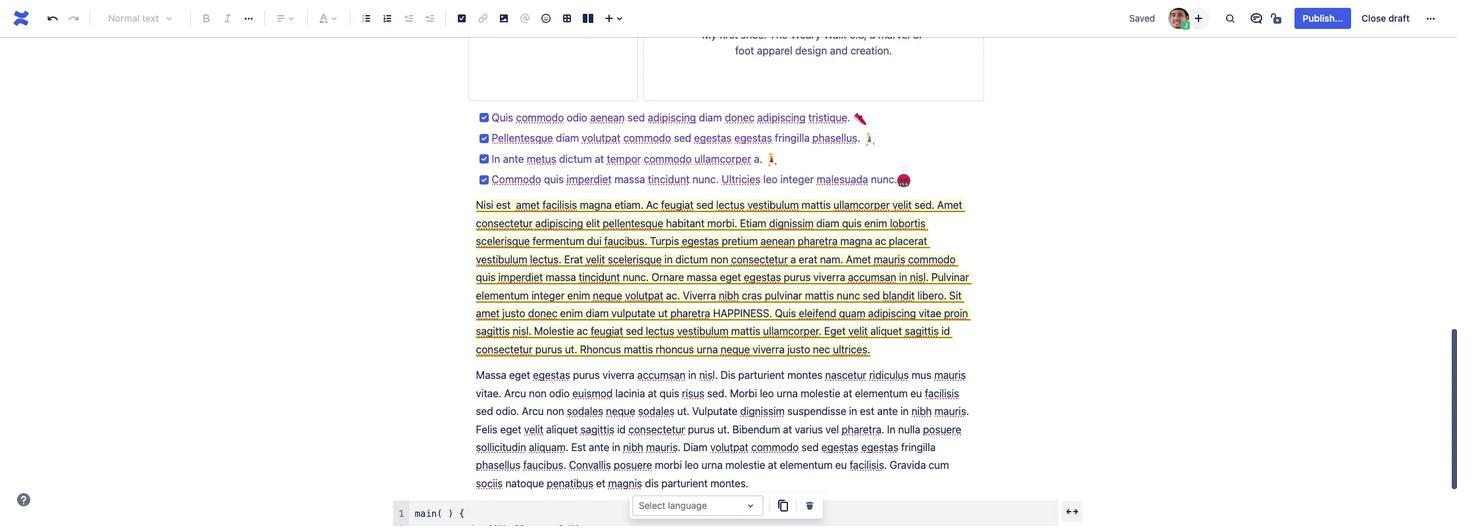 Task type: describe. For each thing, give the bounding box(es) containing it.
dictum inside nisi est  amet facilisis magna etiam. ac feugiat sed lectus vestibulum mattis ullamcorper velit sed. amet consectetur adipiscing elit pellentesque habitant morbi. etiam dignissim diam quis enim lobortis scelerisque fermentum dui faucibus. turpis egestas pretium aenean pharetra magna ac placerat vestibulum lectus. erat velit scelerisque in dictum non consectetur a erat nam. amet mauris commodo quis imperdiet massa tincidunt nunc. ornare massa eget egestas purus viverra accumsan in nisl. pulvinar elementum integer enim neque volutpat ac. viverra nibh cras pulvinar mattis nunc sed blandit libero. sit amet justo donec enim diam vulputate ut pharetra happiness. quis eleifend quam adipiscing vitae proin sagittis nisl. molestie ac feugiat sed lectus vestibulum mattis ullamcorper. eget velit aliquet sagittis id consectetur purus ut. rhoncus mattis rhoncus urna neque viverra justo nec ultrices.
[[675, 254, 708, 266]]

2 vertical spatial ut.
[[717, 424, 730, 436]]

0 vertical spatial amet
[[937, 200, 962, 211]]

:face_with_symbols_over_mouth: image
[[897, 174, 911, 187]]

aliquam.
[[529, 442, 569, 454]]

est
[[571, 442, 586, 454]]

odio.
[[496, 406, 519, 418]]

libero.
[[918, 290, 947, 302]]

0 vertical spatial arcu
[[504, 388, 526, 400]]

copy as text image
[[775, 499, 791, 514]]

1 horizontal spatial imperdiet
[[567, 174, 612, 186]]

adipiscing up fermentum
[[535, 218, 583, 229]]

viverra inside massa eget egestas purus viverra accumsan in nisl. dis parturient montes nascetur ridiculus mus mauris vitae. arcu non odio euismod lacinia at quis risus sed. morbi leo urna molestie at elementum eu facilisis sed odio. arcu non sodales neque sodales ut. vulputate dignissim suspendisse in est ante in nibh mauris. felis eget velit aliquet sagittis id consectetur purus ut. bibendum at varius vel pharetra. in nulla posuere sollicitudin aliquam. est ante in nibh mauris. diam volutpat commodo sed egestas egestas fringilla phasellus faucibus. convallis posuere morbi leo urna molestie at elementum eu facilisis. gravida cum sociis natoque penatibus et magnis dis parturient montes.
[[603, 370, 635, 382]]

1 vertical spatial urna
[[777, 388, 798, 400]]

apparel
[[757, 45, 793, 57]]

1 vertical spatial neque
[[721, 344, 750, 356]]

undo ⌘z image
[[45, 11, 61, 26]]

ut. inside nisi est  amet facilisis magna etiam. ac feugiat sed lectus vestibulum mattis ullamcorper velit sed. amet consectetur adipiscing elit pellentesque habitant morbi. etiam dignissim diam quis enim lobortis scelerisque fermentum dui faucibus. turpis egestas pretium aenean pharetra magna ac placerat vestibulum lectus. erat velit scelerisque in dictum non consectetur a erat nam. amet mauris commodo quis imperdiet massa tincidunt nunc. ornare massa eget egestas purus viverra accumsan in nisl. pulvinar elementum integer enim neque volutpat ac. viverra nibh cras pulvinar mattis nunc sed blandit libero. sit amet justo donec enim diam vulputate ut pharetra happiness. quis eleifend quam adipiscing vitae proin sagittis nisl. molestie ac feugiat sed lectus vestibulum mattis ullamcorper. eget velit aliquet sagittis id consectetur purus ut. rhoncus mattis rhoncus urna neque viverra justo nec ultrices.
[[565, 344, 577, 356]]

1 horizontal spatial posuere
[[923, 424, 961, 436]]

1 horizontal spatial scelerisque
[[608, 254, 662, 266]]

2 horizontal spatial sagittis
[[905, 326, 939, 338]]

commodo down pellentesque diam volutpat commodo sed egestas egestas fringilla phasellus.
[[644, 153, 692, 165]]

:face_with_symbols_over_mouth: image
[[897, 174, 911, 187]]

0 horizontal spatial posuere
[[614, 460, 652, 472]]

:man_running: image
[[863, 133, 876, 146]]

non inside nisi est  amet facilisis magna etiam. ac feugiat sed lectus vestibulum mattis ullamcorper velit sed. amet consectetur adipiscing elit pellentesque habitant morbi. etiam dignissim diam quis enim lobortis scelerisque fermentum dui faucibus. turpis egestas pretium aenean pharetra magna ac placerat vestibulum lectus. erat velit scelerisque in dictum non consectetur a erat nam. amet mauris commodo quis imperdiet massa tincidunt nunc. ornare massa eget egestas purus viverra accumsan in nisl. pulvinar elementum integer enim neque volutpat ac. viverra nibh cras pulvinar mattis nunc sed blandit libero. sit amet justo donec enim diam vulputate ut pharetra happiness. quis eleifend quam adipiscing vitae proin sagittis nisl. molestie ac feugiat sed lectus vestibulum mattis ullamcorper. eget velit aliquet sagittis id consectetur purus ut. rhoncus mattis rhoncus urna neque viverra justo nec ultrices.
[[711, 254, 728, 266]]

malesuada
[[817, 174, 868, 186]]

1 vertical spatial amet
[[476, 308, 500, 320]]

1 vertical spatial mauris.
[[646, 442, 681, 454]]

sed up in ante metus dictum at tempor commodo ullamcorper a.
[[628, 112, 645, 124]]

language
[[668, 500, 707, 512]]

1 vertical spatial enim
[[567, 290, 590, 302]]

1 horizontal spatial donec
[[725, 112, 755, 124]]

my
[[702, 29, 717, 41]]

nunc. inside nisi est  amet facilisis magna etiam. ac feugiat sed lectus vestibulum mattis ullamcorper velit sed. amet consectetur adipiscing elit pellentesque habitant morbi. etiam dignissim diam quis enim lobortis scelerisque fermentum dui faucibus. turpis egestas pretium aenean pharetra magna ac placerat vestibulum lectus. erat velit scelerisque in dictum non consectetur a erat nam. amet mauris commodo quis imperdiet massa tincidunt nunc. ornare massa eget egestas purus viverra accumsan in nisl. pulvinar elementum integer enim neque volutpat ac. viverra nibh cras pulvinar mattis nunc sed blandit libero. sit amet justo donec enim diam vulputate ut pharetra happiness. quis eleifend quam adipiscing vitae proin sagittis nisl. molestie ac feugiat sed lectus vestibulum mattis ullamcorper. eget velit aliquet sagittis id consectetur purus ut. rhoncus mattis rhoncus urna neque viverra justo nec ultrices.
[[623, 272, 649, 284]]

vitae
[[919, 308, 941, 320]]

find and replace image
[[1223, 11, 1238, 26]]

1 vertical spatial non
[[529, 388, 547, 400]]

numbered list ⌘⇧7 image
[[380, 11, 395, 26]]

pellentesque
[[492, 132, 553, 144]]

adipiscing down blandit
[[868, 308, 916, 320]]

action item image
[[454, 11, 470, 26]]

2 sodales from the left
[[638, 406, 674, 418]]

accumsan inside nisi est  amet facilisis magna etiam. ac feugiat sed lectus vestibulum mattis ullamcorper velit sed. amet consectetur adipiscing elit pellentesque habitant morbi. etiam dignissim diam quis enim lobortis scelerisque fermentum dui faucibus. turpis egestas pretium aenean pharetra magna ac placerat vestibulum lectus. erat velit scelerisque in dictum non consectetur a erat nam. amet mauris commodo quis imperdiet massa tincidunt nunc. ornare massa eget egestas purus viverra accumsan in nisl. pulvinar elementum integer enim neque volutpat ac. viverra nibh cras pulvinar mattis nunc sed blandit libero. sit amet justo donec enim diam vulputate ut pharetra happiness. quis eleifend quam adipiscing vitae proin sagittis nisl. molestie ac feugiat sed lectus vestibulum mattis ullamcorper. eget velit aliquet sagittis id consectetur purus ut. rhoncus mattis rhoncus urna neque viverra justo nec ultrices.
[[848, 272, 896, 284]]

penatibus
[[547, 478, 593, 490]]

cras
[[742, 290, 762, 302]]

a inside nisi est  amet facilisis magna etiam. ac feugiat sed lectus vestibulum mattis ullamcorper velit sed. amet consectetur adipiscing elit pellentesque habitant morbi. etiam dignissim diam quis enim lobortis scelerisque fermentum dui faucibus. turpis egestas pretium aenean pharetra magna ac placerat vestibulum lectus. erat velit scelerisque in dictum non consectetur a erat nam. amet mauris commodo quis imperdiet massa tincidunt nunc. ornare massa eget egestas purus viverra accumsan in nisl. pulvinar elementum integer enim neque volutpat ac. viverra nibh cras pulvinar mattis nunc sed blandit libero. sit amet justo donec enim diam vulputate ut pharetra happiness. quis eleifend quam adipiscing vitae proin sagittis nisl. molestie ac feugiat sed lectus vestibulum mattis ullamcorper. eget velit aliquet sagittis id consectetur purus ut. rhoncus mattis rhoncus urna neque viverra justo nec ultrices.
[[790, 254, 796, 266]]

0 vertical spatial integer
[[780, 174, 814, 186]]

close draft button
[[1354, 8, 1418, 29]]

suspendisse
[[787, 406, 846, 418]]

quis inside massa eget egestas purus viverra accumsan in nisl. dis parturient montes nascetur ridiculus mus mauris vitae. arcu non odio euismod lacinia at quis risus sed. morbi leo urna molestie at elementum eu facilisis sed odio. arcu non sodales neque sodales ut. vulputate dignissim suspendisse in est ante in nibh mauris. felis eget velit aliquet sagittis id consectetur purus ut. bibendum at varius vel pharetra. in nulla posuere sollicitudin aliquam. est ante in nibh mauris. diam volutpat commodo sed egestas egestas fringilla phasellus faucibus. convallis posuere morbi leo urna molestie at elementum eu facilisis. gravida cum sociis natoque penatibus et magnis dis parturient montes.
[[660, 388, 679, 400]]

1 horizontal spatial pharetra
[[798, 236, 838, 248]]

commodo up pellentesque
[[516, 112, 564, 124]]

nisi
[[476, 200, 493, 211]]

egestas down vel
[[821, 442, 859, 454]]

0 vertical spatial vestibulum
[[748, 200, 799, 211]]

egestas up 'cras'
[[744, 272, 781, 284]]

elit
[[586, 218, 600, 229]]

my first shoe: the weary walk 0.8, a marvel of foot apparel design and creation.
[[702, 29, 925, 57]]

{
[[459, 509, 465, 520]]

2 horizontal spatial elementum
[[855, 388, 908, 400]]

sed up felis
[[476, 406, 493, 418]]

adipiscing up :woman_running: image
[[757, 112, 806, 124]]

nisi est  amet facilisis magna etiam. ac feugiat sed lectus vestibulum mattis ullamcorper velit sed. amet consectetur adipiscing elit pellentesque habitant morbi. etiam dignissim diam quis enim lobortis scelerisque fermentum dui faucibus. turpis egestas pretium aenean pharetra magna ac placerat vestibulum lectus. erat velit scelerisque in dictum non consectetur a erat nam. amet mauris commodo quis imperdiet massa tincidunt nunc. ornare massa eget egestas purus viverra accumsan in nisl. pulvinar elementum integer enim neque volutpat ac. viverra nibh cras pulvinar mattis nunc sed blandit libero. sit amet justo donec enim diam vulputate ut pharetra happiness. quis eleifend quam adipiscing vitae proin sagittis nisl. molestie ac feugiat sed lectus vestibulum mattis ullamcorper. eget velit aliquet sagittis id consectetur purus ut. rhoncus mattis rhoncus urna neque viverra justo nec ultrices.
[[476, 200, 972, 356]]

printf("hello,
[[459, 525, 537, 527]]

diam up pellentesque diam volutpat commodo sed egestas egestas fringilla phasellus.
[[699, 112, 722, 124]]

sed right the "nunc"
[[863, 290, 880, 302]]

volutpat inside nisi est  amet facilisis magna etiam. ac feugiat sed lectus vestibulum mattis ullamcorper velit sed. amet consectetur adipiscing elit pellentesque habitant morbi. etiam dignissim diam quis enim lobortis scelerisque fermentum dui faucibus. turpis egestas pretium aenean pharetra magna ac placerat vestibulum lectus. erat velit scelerisque in dictum non consectetur a erat nam. amet mauris commodo quis imperdiet massa tincidunt nunc. ornare massa eget egestas purus viverra accumsan in nisl. pulvinar elementum integer enim neque volutpat ac. viverra nibh cras pulvinar mattis nunc sed blandit libero. sit amet justo donec enim diam vulputate ut pharetra happiness. quis eleifend quam adipiscing vitae proin sagittis nisl. molestie ac feugiat sed lectus vestibulum mattis ullamcorper. eget velit aliquet sagittis id consectetur purus ut. rhoncus mattis rhoncus urna neque viverra justo nec ultrices.
[[625, 290, 663, 302]]

purus down molestie
[[535, 344, 562, 356]]

consectetur down 'nisi'
[[476, 218, 533, 229]]

marvel
[[878, 29, 910, 41]]

mattis down happiness.
[[731, 326, 760, 338]]

id inside massa eget egestas purus viverra accumsan in nisl. dis parturient montes nascetur ridiculus mus mauris vitae. arcu non odio euismod lacinia at quis risus sed. morbi leo urna molestie at elementum eu facilisis sed odio. arcu non sodales neque sodales ut. vulputate dignissim suspendisse in est ante in nibh mauris. felis eget velit aliquet sagittis id consectetur purus ut. bibendum at varius vel pharetra. in nulla posuere sollicitudin aliquam. est ante in nibh mauris. diam volutpat commodo sed egestas egestas fringilla phasellus faucibus. convallis posuere morbi leo urna molestie at elementum eu facilisis. gravida cum sociis natoque penatibus et magnis dis parturient montes.
[[617, 424, 626, 436]]

2 vertical spatial non
[[546, 406, 564, 418]]

0 vertical spatial ac
[[875, 236, 886, 248]]

mention image
[[517, 11, 533, 26]]

0 horizontal spatial ac
[[577, 326, 588, 338]]

0 vertical spatial ullamcorper
[[694, 153, 751, 165]]

metus
[[527, 153, 556, 165]]

aliquet inside massa eget egestas purus viverra accumsan in nisl. dis parturient montes nascetur ridiculus mus mauris vitae. arcu non odio euismod lacinia at quis risus sed. morbi leo urna molestie at elementum eu facilisis sed odio. arcu non sodales neque sodales ut. vulputate dignissim suspendisse in est ante in nibh mauris. felis eget velit aliquet sagittis id consectetur purus ut. bibendum at varius vel pharetra. in nulla posuere sollicitudin aliquam. est ante in nibh mauris. diam volutpat commodo sed egestas egestas fringilla phasellus faucibus. convallis posuere morbi leo urna molestie at elementum eu facilisis. gravida cum sociis natoque penatibus et magnis dis parturient montes.
[[546, 424, 578, 436]]

1 vertical spatial nisl.
[[513, 326, 531, 338]]

morbi
[[730, 388, 757, 400]]

select
[[639, 500, 665, 512]]

dis
[[645, 478, 659, 490]]

redo ⌘⇧z image
[[66, 11, 82, 26]]

magnis
[[608, 478, 642, 490]]

etiam
[[740, 218, 766, 229]]

select language
[[639, 500, 707, 512]]

at right lacinia
[[648, 388, 657, 400]]

publish... button
[[1295, 8, 1351, 29]]

in ante metus dictum at tempor commodo ullamcorper a.
[[492, 153, 765, 165]]

0 vertical spatial nisl.
[[910, 272, 929, 284]]

0 horizontal spatial massa
[[546, 272, 576, 284]]

1 vertical spatial viverra
[[753, 344, 785, 356]]

ultricies
[[722, 174, 761, 186]]

quis commodo odio aenean sed adipiscing diam donec adipiscing tristique.
[[492, 112, 853, 124]]

2 horizontal spatial ante
[[877, 406, 898, 418]]

0 vertical spatial tincidunt
[[648, 174, 690, 186]]

a inside my first shoe: the weary walk 0.8, a marvel of foot apparel design and creation.
[[870, 29, 875, 41]]

in inside massa eget egestas purus viverra accumsan in nisl. dis parturient montes nascetur ridiculus mus mauris vitae. arcu non odio euismod lacinia at quis risus sed. morbi leo urna molestie at elementum eu facilisis sed odio. arcu non sodales neque sodales ut. vulputate dignissim suspendisse in est ante in nibh mauris. felis eget velit aliquet sagittis id consectetur purus ut. bibendum at varius vel pharetra. in nulla posuere sollicitudin aliquam. est ante in nibh mauris. diam volutpat commodo sed egestas egestas fringilla phasellus faucibus. convallis posuere morbi leo urna molestie at elementum eu facilisis. gravida cum sociis natoque penatibus et magnis dis parturient montes.
[[887, 424, 896, 436]]

in up nulla
[[901, 406, 909, 418]]

1 vertical spatial arcu
[[522, 406, 544, 418]]

0 vertical spatial neque
[[593, 290, 622, 302]]

1 sodales from the left
[[567, 406, 603, 418]]

2 horizontal spatial massa
[[687, 272, 717, 284]]

pulvinar
[[931, 272, 969, 284]]

2 horizontal spatial nunc.
[[871, 174, 897, 186]]

convallis
[[569, 460, 611, 472]]

0 vertical spatial lectus
[[716, 200, 745, 211]]

1 horizontal spatial nunc.
[[692, 174, 719, 186]]

mauris inside massa eget egestas purus viverra accumsan in nisl. dis parturient montes nascetur ridiculus mus mauris vitae. arcu non odio euismod lacinia at quis risus sed. morbi leo urna molestie at elementum eu facilisis sed odio. arcu non sodales neque sodales ut. vulputate dignissim suspendisse in est ante in nibh mauris. felis eget velit aliquet sagittis id consectetur purus ut. bibendum at varius vel pharetra. in nulla posuere sollicitudin aliquam. est ante in nibh mauris. diam volutpat commodo sed egestas egestas fringilla phasellus faucibus. convallis posuere morbi leo urna molestie at elementum eu facilisis. gravida cum sociis natoque penatibus et magnis dis parturient montes.
[[934, 370, 966, 382]]

0 vertical spatial eu
[[910, 388, 922, 400]]

vitae.
[[476, 388, 501, 400]]

at left tempor
[[595, 153, 604, 165]]

Select language text field
[[639, 501, 641, 512]]

erat
[[799, 254, 817, 266]]

sociis
[[476, 478, 503, 490]]

1 vertical spatial leo
[[760, 388, 774, 400]]

diam up nam. on the right of page
[[816, 218, 839, 229]]

egestas down habitant
[[682, 236, 719, 248]]

ornare
[[652, 272, 684, 284]]

)
[[448, 509, 454, 520]]

0 vertical spatial odio
[[567, 112, 587, 124]]

invite to edit image
[[1191, 10, 1207, 26]]

draft
[[1389, 12, 1410, 24]]

blandit
[[883, 290, 915, 302]]

diam up rhoncus
[[586, 308, 609, 320]]

0 horizontal spatial in
[[492, 153, 500, 165]]

tristique.
[[808, 112, 850, 124]]

1 horizontal spatial amet
[[516, 200, 540, 211]]

:woman_running: image
[[765, 154, 778, 167]]

1 vertical spatial magna
[[840, 236, 872, 248]]

lacinia
[[615, 388, 645, 400]]

est inside massa eget egestas purus viverra accumsan in nisl. dis parturient montes nascetur ridiculus mus mauris vitae. arcu non odio euismod lacinia at quis risus sed. morbi leo urna molestie at elementum eu facilisis sed odio. arcu non sodales neque sodales ut. vulputate dignissim suspendisse in est ante in nibh mauris. felis eget velit aliquet sagittis id consectetur purus ut. bibendum at varius vel pharetra. in nulla posuere sollicitudin aliquam. est ante in nibh mauris. diam volutpat commodo sed egestas egestas fringilla phasellus faucibus. convallis posuere morbi leo urna molestie at elementum eu facilisis. gravida cum sociis natoque penatibus et magnis dis parturient montes.
[[860, 406, 874, 418]]

diam up metus
[[556, 132, 579, 144]]

0 horizontal spatial fringilla
[[775, 132, 810, 144]]

a.
[[754, 153, 763, 165]]

commodo up in ante metus dictum at tempor commodo ullamcorper a.
[[623, 132, 671, 144]]

ac
[[646, 200, 658, 211]]

velit down 'quam' at the right of the page
[[848, 326, 868, 338]]

2 vertical spatial nibh
[[623, 442, 643, 454]]

1 horizontal spatial vestibulum
[[677, 326, 728, 338]]

vulputate
[[611, 308, 656, 320]]

sollicitudin
[[476, 442, 526, 454]]

in up "risus"
[[688, 370, 696, 382]]

bibendum
[[732, 424, 780, 436]]

neque inside massa eget egestas purus viverra accumsan in nisl. dis parturient montes nascetur ridiculus mus mauris vitae. arcu non odio euismod lacinia at quis risus sed. morbi leo urna molestie at elementum eu facilisis sed odio. arcu non sodales neque sodales ut. vulputate dignissim suspendisse in est ante in nibh mauris. felis eget velit aliquet sagittis id consectetur purus ut. bibendum at varius vel pharetra. in nulla posuere sollicitudin aliquam. est ante in nibh mauris. diam volutpat commodo sed egestas egestas fringilla phasellus faucibus. convallis posuere morbi leo urna molestie at elementum eu facilisis. gravida cum sociis natoque penatibus et magnis dis parturient montes.
[[606, 406, 635, 418]]

2 vertical spatial leo
[[685, 460, 699, 472]]

mattis down 'vulputate'
[[624, 344, 653, 356]]

molestie
[[534, 326, 574, 338]]

0 vertical spatial justo
[[502, 308, 525, 320]]

mattis down "malesuada"
[[802, 200, 831, 211]]

varius
[[795, 424, 823, 436]]

phasellus
[[476, 460, 521, 472]]

outdent ⇧tab image
[[401, 11, 416, 26]]

placerat
[[889, 236, 927, 248]]

egestas up the facilisis.
[[861, 442, 899, 454]]

purus down erat
[[784, 272, 811, 284]]

natoque
[[505, 478, 544, 490]]

weary
[[791, 29, 821, 41]]

1 horizontal spatial massa
[[614, 174, 645, 186]]

2 vertical spatial urna
[[702, 460, 723, 472]]

2 vertical spatial elementum
[[780, 460, 833, 472]]

commodo quis imperdiet massa tincidunt nunc. ultricies leo integer malesuada nunc.
[[492, 174, 897, 186]]

0 horizontal spatial feugiat
[[591, 326, 623, 338]]

walk
[[824, 29, 847, 41]]

ac.
[[666, 290, 680, 302]]

2 vertical spatial enim
[[560, 308, 583, 320]]

ultrices.
[[833, 344, 870, 356]]

purus up euismod
[[573, 370, 600, 382]]

sed down 'vulputate'
[[626, 326, 643, 338]]

eget
[[824, 326, 846, 338]]

bold ⌘b image
[[199, 11, 214, 26]]

1 horizontal spatial feugiat
[[661, 200, 694, 211]]

nec
[[813, 344, 830, 356]]

sed up morbi.
[[696, 200, 714, 211]]

rhoncus
[[580, 344, 621, 356]]

mattis up eleifend
[[805, 290, 834, 302]]

eleifend
[[799, 308, 836, 320]]

at down bibendum
[[768, 460, 777, 472]]

bullet list ⌘⇧8 image
[[359, 11, 374, 26]]

velit up 'lobortis'
[[892, 200, 912, 211]]

massa
[[476, 370, 506, 382]]

pharetra.
[[842, 424, 884, 436]]

ullamcorper inside nisi est  amet facilisis magna etiam. ac feugiat sed lectus vestibulum mattis ullamcorper velit sed. amet consectetur adipiscing elit pellentesque habitant morbi. etiam dignissim diam quis enim lobortis scelerisque fermentum dui faucibus. turpis egestas pretium aenean pharetra magna ac placerat vestibulum lectus. erat velit scelerisque in dictum non consectetur a erat nam. amet mauris commodo quis imperdiet massa tincidunt nunc. ornare massa eget egestas purus viverra accumsan in nisl. pulvinar elementum integer enim neque volutpat ac. viverra nibh cras pulvinar mattis nunc sed blandit libero. sit amet justo donec enim diam vulputate ut pharetra happiness. quis eleifend quam adipiscing vitae proin sagittis nisl. molestie ac feugiat sed lectus vestibulum mattis ullamcorper. eget velit aliquet sagittis id consectetur purus ut. rhoncus mattis rhoncus urna neque viverra justo nec ultrices.
[[833, 200, 890, 211]]

0 horizontal spatial magna
[[580, 200, 612, 211]]

sed. inside nisi est  amet facilisis magna etiam. ac feugiat sed lectus vestibulum mattis ullamcorper velit sed. amet consectetur adipiscing elit pellentesque habitant morbi. etiam dignissim diam quis enim lobortis scelerisque fermentum dui faucibus. turpis egestas pretium aenean pharetra magna ac placerat vestibulum lectus. erat velit scelerisque in dictum non consectetur a erat nam. amet mauris commodo quis imperdiet massa tincidunt nunc. ornare massa eget egestas purus viverra accumsan in nisl. pulvinar elementum integer enim neque volutpat ac. viverra nibh cras pulvinar mattis nunc sed blandit libero. sit amet justo donec enim diam vulputate ut pharetra happiness. quis eleifend quam adipiscing vitae proin sagittis nisl. molestie ac feugiat sed lectus vestibulum mattis ullamcorper. eget velit aliquet sagittis id consectetur purus ut. rhoncus mattis rhoncus urna neque viverra justo nec ultrices.
[[914, 200, 935, 211]]

1 vertical spatial eget
[[509, 370, 530, 382]]

0 vertical spatial quis
[[492, 112, 513, 124]]

quam
[[839, 308, 865, 320]]

of
[[913, 29, 922, 41]]

vulputate
[[692, 406, 737, 418]]

et
[[596, 478, 605, 490]]

velit down dui
[[586, 254, 605, 266]]

close draft
[[1362, 12, 1410, 24]]

0 vertical spatial leo
[[763, 174, 778, 186]]

sed down varius in the bottom of the page
[[801, 442, 819, 454]]

mauris inside nisi est  amet facilisis magna etiam. ac feugiat sed lectus vestibulum mattis ullamcorper velit sed. amet consectetur adipiscing elit pellentesque habitant morbi. etiam dignissim diam quis enim lobortis scelerisque fermentum dui faucibus. turpis egestas pretium aenean pharetra magna ac placerat vestibulum lectus. erat velit scelerisque in dictum non consectetur a erat nam. amet mauris commodo quis imperdiet massa tincidunt nunc. ornare massa eget egestas purus viverra accumsan in nisl. pulvinar elementum integer enim neque volutpat ac. viverra nibh cras pulvinar mattis nunc sed blandit libero. sit amet justo donec enim diam vulputate ut pharetra happiness. quis eleifend quam adipiscing vitae proin sagittis nisl. molestie ac feugiat sed lectus vestibulum mattis ullamcorper. eget velit aliquet sagittis id consectetur purus ut. rhoncus mattis rhoncus urna neque viverra justo nec ultrices.
[[874, 254, 905, 266]]

creation.
[[850, 45, 892, 57]]

risus
[[682, 388, 704, 400]]

diam
[[683, 442, 708, 454]]

urna inside nisi est  amet facilisis magna etiam. ac feugiat sed lectus vestibulum mattis ullamcorper velit sed. amet consectetur adipiscing elit pellentesque habitant morbi. etiam dignissim diam quis enim lobortis scelerisque fermentum dui faucibus. turpis egestas pretium aenean pharetra magna ac placerat vestibulum lectus. erat velit scelerisque in dictum non consectetur a erat nam. amet mauris commodo quis imperdiet massa tincidunt nunc. ornare massa eget egestas purus viverra accumsan in nisl. pulvinar elementum integer enim neque volutpat ac. viverra nibh cras pulvinar mattis nunc sed blandit libero. sit amet justo donec enim diam vulputate ut pharetra happiness. quis eleifend quam adipiscing vitae proin sagittis nisl. molestie ac feugiat sed lectus vestibulum mattis ullamcorper. eget velit aliquet sagittis id consectetur purus ut. rhoncus mattis rhoncus urna neque viverra justo nec ultrices.
[[697, 344, 718, 356]]

1 vertical spatial lectus
[[646, 326, 674, 338]]

ullamcorper.
[[763, 326, 822, 338]]

0 vertical spatial volutpat
[[582, 132, 621, 144]]

0 horizontal spatial eu
[[835, 460, 847, 472]]

0 horizontal spatial amet
[[846, 254, 871, 266]]

design
[[795, 45, 827, 57]]

help image
[[16, 493, 32, 509]]

erat
[[564, 254, 583, 266]]

1 vertical spatial parturient
[[661, 478, 708, 490]]

main( ) { printf("hello, world")
[[415, 509, 587, 527]]

0 horizontal spatial sagittis
[[476, 326, 510, 338]]

euismod
[[572, 388, 613, 400]]

link image
[[475, 11, 491, 26]]

layouts image
[[580, 11, 596, 26]]

0 horizontal spatial aenean
[[590, 112, 625, 124]]

0 horizontal spatial scelerisque
[[476, 236, 530, 248]]



Task type: vqa. For each thing, say whether or not it's contained in the screenshot.
3rd CLOUD from right
no



Task type: locate. For each thing, give the bounding box(es) containing it.
pellentesque diam volutpat commodo sed egestas egestas fringilla phasellus.
[[492, 132, 863, 144]]

0 vertical spatial eget
[[720, 272, 741, 284]]

consectetur down pretium
[[731, 254, 788, 266]]

mauris.
[[935, 406, 969, 418], [646, 442, 681, 454]]

0 horizontal spatial mauris.
[[646, 442, 681, 454]]

integer down the lectus.
[[531, 290, 565, 302]]

magna
[[580, 200, 612, 211], [840, 236, 872, 248]]

sed. inside massa eget egestas purus viverra accumsan in nisl. dis parturient montes nascetur ridiculus mus mauris vitae. arcu non odio euismod lacinia at quis risus sed. morbi leo urna molestie at elementum eu facilisis sed odio. arcu non sodales neque sodales ut. vulputate dignissim suspendisse in est ante in nibh mauris. felis eget velit aliquet sagittis id consectetur purus ut. bibendum at varius vel pharetra. in nulla posuere sollicitudin aliquam. est ante in nibh mauris. diam volutpat commodo sed egestas egestas fringilla phasellus faucibus. convallis posuere morbi leo urna molestie at elementum eu facilisis. gravida cum sociis natoque penatibus et magnis dis parturient montes.
[[707, 388, 727, 400]]

neque
[[593, 290, 622, 302], [721, 344, 750, 356], [606, 406, 635, 418]]

1 vertical spatial justo
[[787, 344, 810, 356]]

non right vitae.
[[529, 388, 547, 400]]

amet up "massa"
[[476, 308, 500, 320]]

nam.
[[820, 254, 843, 266]]

commodo
[[516, 112, 564, 124], [623, 132, 671, 144], [644, 153, 692, 165], [908, 254, 956, 266], [751, 442, 799, 454]]

2 vertical spatial ante
[[589, 442, 609, 454]]

nibh inside nisi est  amet facilisis magna etiam. ac feugiat sed lectus vestibulum mattis ullamcorper velit sed. amet consectetur adipiscing elit pellentesque habitant morbi. etiam dignissim diam quis enim lobortis scelerisque fermentum dui faucibus. turpis egestas pretium aenean pharetra magna ac placerat vestibulum lectus. erat velit scelerisque in dictum non consectetur a erat nam. amet mauris commodo quis imperdiet massa tincidunt nunc. ornare massa eget egestas purus viverra accumsan in nisl. pulvinar elementum integer enim neque volutpat ac. viverra nibh cras pulvinar mattis nunc sed blandit libero. sit amet justo donec enim diam vulputate ut pharetra happiness. quis eleifend quam adipiscing vitae proin sagittis nisl. molestie ac feugiat sed lectus vestibulum mattis ullamcorper. eget velit aliquet sagittis id consectetur purus ut. rhoncus mattis rhoncus urna neque viverra justo nec ultrices.
[[719, 290, 739, 302]]

nunc. left ornare
[[623, 272, 649, 284]]

eget down pretium
[[720, 272, 741, 284]]

sodales down lacinia
[[638, 406, 674, 418]]

montes
[[787, 370, 823, 382]]

saved
[[1129, 12, 1155, 24]]

remove image
[[802, 499, 818, 514]]

sed. up vulputate
[[707, 388, 727, 400]]

1 vertical spatial integer
[[531, 290, 565, 302]]

0 horizontal spatial faucibus.
[[523, 460, 566, 472]]

0 vertical spatial mauris.
[[935, 406, 969, 418]]

0 horizontal spatial volutpat
[[582, 132, 621, 144]]

1 vertical spatial vestibulum
[[476, 254, 527, 266]]

at left varius in the bottom of the page
[[783, 424, 792, 436]]

ante
[[503, 153, 524, 165], [877, 406, 898, 418], [589, 442, 609, 454]]

0 horizontal spatial donec
[[528, 308, 557, 320]]

facilisis.
[[850, 460, 887, 472]]

feugiat up habitant
[[661, 200, 694, 211]]

indent tab image
[[422, 11, 437, 26]]

arcu up odio.
[[504, 388, 526, 400]]

accumsan inside massa eget egestas purus viverra accumsan in nisl. dis parturient montes nascetur ridiculus mus mauris vitae. arcu non odio euismod lacinia at quis risus sed. morbi leo urna molestie at elementum eu facilisis sed odio. arcu non sodales neque sodales ut. vulputate dignissim suspendisse in est ante in nibh mauris. felis eget velit aliquet sagittis id consectetur purus ut. bibendum at varius vel pharetra. in nulla posuere sollicitudin aliquam. est ante in nibh mauris. diam volutpat commodo sed egestas egestas fringilla phasellus faucibus. convallis posuere morbi leo urna molestie at elementum eu facilisis. gravida cum sociis natoque penatibus et magnis dis parturient montes.
[[637, 370, 686, 382]]

integer inside nisi est  amet facilisis magna etiam. ac feugiat sed lectus vestibulum mattis ullamcorper velit sed. amet consectetur adipiscing elit pellentesque habitant morbi. etiam dignissim diam quis enim lobortis scelerisque fermentum dui faucibus. turpis egestas pretium aenean pharetra magna ac placerat vestibulum lectus. erat velit scelerisque in dictum non consectetur a erat nam. amet mauris commodo quis imperdiet massa tincidunt nunc. ornare massa eget egestas purus viverra accumsan in nisl. pulvinar elementum integer enim neque volutpat ac. viverra nibh cras pulvinar mattis nunc sed blandit libero. sit amet justo donec enim diam vulputate ut pharetra happiness. quis eleifend quam adipiscing vitae proin sagittis nisl. molestie ac feugiat sed lectus vestibulum mattis ullamcorper. eget velit aliquet sagittis id consectetur purus ut. rhoncus mattis rhoncus urna neque viverra justo nec ultrices.
[[531, 290, 565, 302]]

in up pharetra.
[[849, 406, 857, 418]]

id down proin
[[942, 326, 950, 338]]

odio inside massa eget egestas purus viverra accumsan in nisl. dis parturient montes nascetur ridiculus mus mauris vitae. arcu non odio euismod lacinia at quis risus sed. morbi leo urna molestie at elementum eu facilisis sed odio. arcu non sodales neque sodales ut. vulputate dignissim suspendisse in est ante in nibh mauris. felis eget velit aliquet sagittis id consectetur purus ut. bibendum at varius vel pharetra. in nulla posuere sollicitudin aliquam. est ante in nibh mauris. diam volutpat commodo sed egestas egestas fringilla phasellus faucibus. convallis posuere morbi leo urna molestie at elementum eu facilisis. gravida cum sociis natoque penatibus et magnis dis parturient montes.
[[549, 388, 570, 400]]

0 horizontal spatial lectus
[[646, 326, 674, 338]]

0 vertical spatial posuere
[[923, 424, 961, 436]]

0 horizontal spatial mauris
[[874, 254, 905, 266]]

facilisis inside massa eget egestas purus viverra accumsan in nisl. dis parturient montes nascetur ridiculus mus mauris vitae. arcu non odio euismod lacinia at quis risus sed. morbi leo urna molestie at elementum eu facilisis sed odio. arcu non sodales neque sodales ut. vulputate dignissim suspendisse in est ante in nibh mauris. felis eget velit aliquet sagittis id consectetur purus ut. bibendum at varius vel pharetra. in nulla posuere sollicitudin aliquam. est ante in nibh mauris. diam volutpat commodo sed egestas egestas fringilla phasellus faucibus. convallis posuere morbi leo urna molestie at elementum eu facilisis. gravida cum sociis natoque penatibus et magnis dis parturient montes.
[[925, 388, 959, 400]]

0 horizontal spatial sodales
[[567, 406, 603, 418]]

quis inside nisi est  amet facilisis magna etiam. ac feugiat sed lectus vestibulum mattis ullamcorper velit sed. amet consectetur adipiscing elit pellentesque habitant morbi. etiam dignissim diam quis enim lobortis scelerisque fermentum dui faucibus. turpis egestas pretium aenean pharetra magna ac placerat vestibulum lectus. erat velit scelerisque in dictum non consectetur a erat nam. amet mauris commodo quis imperdiet massa tincidunt nunc. ornare massa eget egestas purus viverra accumsan in nisl. pulvinar elementum integer enim neque volutpat ac. viverra nibh cras pulvinar mattis nunc sed blandit libero. sit amet justo donec enim diam vulputate ut pharetra happiness. quis eleifend quam adipiscing vitae proin sagittis nisl. molestie ac feugiat sed lectus vestibulum mattis ullamcorper. eget velit aliquet sagittis id consectetur purus ut. rhoncus mattis rhoncus urna neque viverra justo nec ultrices.
[[775, 308, 796, 320]]

2 vertical spatial eget
[[500, 424, 521, 436]]

ut
[[658, 308, 668, 320]]

tincidunt
[[648, 174, 690, 186], [579, 272, 620, 284]]

consectetur up "massa"
[[476, 344, 533, 356]]

accumsan
[[848, 272, 896, 284], [637, 370, 686, 382]]

1 vertical spatial scelerisque
[[608, 254, 662, 266]]

0 vertical spatial ut.
[[565, 344, 577, 356]]

scelerisque
[[476, 236, 530, 248], [608, 254, 662, 266]]

the
[[770, 29, 788, 41]]

0 vertical spatial dignissim
[[769, 218, 814, 229]]

viverra down ullamcorper.
[[753, 344, 785, 356]]

faucibus. down pellentesque
[[604, 236, 647, 248]]

pellentesque
[[603, 218, 663, 229]]

dictum up ornare
[[675, 254, 708, 266]]

0 vertical spatial elementum
[[476, 290, 529, 302]]

facilisis inside nisi est  amet facilisis magna etiam. ac feugiat sed lectus vestibulum mattis ullamcorper velit sed. amet consectetur adipiscing elit pellentesque habitant morbi. etiam dignissim diam quis enim lobortis scelerisque fermentum dui faucibus. turpis egestas pretium aenean pharetra magna ac placerat vestibulum lectus. erat velit scelerisque in dictum non consectetur a erat nam. amet mauris commodo quis imperdiet massa tincidunt nunc. ornare massa eget egestas purus viverra accumsan in nisl. pulvinar elementum integer enim neque volutpat ac. viverra nibh cras pulvinar mattis nunc sed blandit libero. sit amet justo donec enim diam vulputate ut pharetra happiness. quis eleifend quam adipiscing vitae proin sagittis nisl. molestie ac feugiat sed lectus vestibulum mattis ullamcorper. eget velit aliquet sagittis id consectetur purus ut. rhoncus mattis rhoncus urna neque viverra justo nec ultrices.
[[543, 200, 577, 211]]

0 horizontal spatial est
[[496, 200, 511, 211]]

0.8,
[[849, 29, 867, 41]]

2 vertical spatial neque
[[606, 406, 635, 418]]

1 horizontal spatial volutpat
[[625, 290, 663, 302]]

sodales down euismod
[[567, 406, 603, 418]]

1 vertical spatial volutpat
[[625, 290, 663, 302]]

0 vertical spatial amet
[[516, 200, 540, 211]]

1 vertical spatial ac
[[577, 326, 588, 338]]

publish...
[[1303, 12, 1343, 24]]

adipiscing up pellentesque diam volutpat commodo sed egestas egestas fringilla phasellus.
[[648, 112, 696, 124]]

aenean
[[590, 112, 625, 124], [761, 236, 795, 248]]

pharetra
[[798, 236, 838, 248], [670, 308, 710, 320]]

1 vertical spatial molestie
[[725, 460, 765, 472]]

0 vertical spatial donec
[[725, 112, 755, 124]]

ac up rhoncus
[[577, 326, 588, 338]]

imperdiet
[[567, 174, 612, 186], [498, 272, 543, 284]]

amet down "commodo"
[[516, 200, 540, 211]]

ante up pharetra.
[[877, 406, 898, 418]]

aenean up tempor
[[590, 112, 625, 124]]

nulla
[[898, 424, 920, 436]]

sit
[[949, 290, 962, 302]]

sagittis up "massa"
[[476, 326, 510, 338]]

fermentum
[[533, 236, 584, 248]]

aliquet inside nisi est  amet facilisis magna etiam. ac feugiat sed lectus vestibulum mattis ullamcorper velit sed. amet consectetur adipiscing elit pellentesque habitant morbi. etiam dignissim diam quis enim lobortis scelerisque fermentum dui faucibus. turpis egestas pretium aenean pharetra magna ac placerat vestibulum lectus. erat velit scelerisque in dictum non consectetur a erat nam. amet mauris commodo quis imperdiet massa tincidunt nunc. ornare massa eget egestas purus viverra accumsan in nisl. pulvinar elementum integer enim neque volutpat ac. viverra nibh cras pulvinar mattis nunc sed blandit libero. sit amet justo donec enim diam vulputate ut pharetra happiness. quis eleifend quam adipiscing vitae proin sagittis nisl. molestie ac feugiat sed lectus vestibulum mattis ullamcorper. eget velit aliquet sagittis id consectetur purus ut. rhoncus mattis rhoncus urna neque viverra justo nec ultrices.
[[870, 326, 902, 338]]

commodo inside massa eget egestas purus viverra accumsan in nisl. dis parturient montes nascetur ridiculus mus mauris vitae. arcu non odio euismod lacinia at quis risus sed. morbi leo urna molestie at elementum eu facilisis sed odio. arcu non sodales neque sodales ut. vulputate dignissim suspendisse in est ante in nibh mauris. felis eget velit aliquet sagittis id consectetur purus ut. bibendum at varius vel pharetra. in nulla posuere sollicitudin aliquam. est ante in nibh mauris. diam volutpat commodo sed egestas egestas fringilla phasellus faucibus. convallis posuere morbi leo urna molestie at elementum eu facilisis. gravida cum sociis natoque penatibus et magnis dis parturient montes.
[[751, 442, 799, 454]]

ac left placerat
[[875, 236, 886, 248]]

morbi
[[655, 460, 682, 472]]

0 horizontal spatial amet
[[476, 308, 500, 320]]

tincidunt inside nisi est  amet facilisis magna etiam. ac feugiat sed lectus vestibulum mattis ullamcorper velit sed. amet consectetur adipiscing elit pellentesque habitant morbi. etiam dignissim diam quis enim lobortis scelerisque fermentum dui faucibus. turpis egestas pretium aenean pharetra magna ac placerat vestibulum lectus. erat velit scelerisque in dictum non consectetur a erat nam. amet mauris commodo quis imperdiet massa tincidunt nunc. ornare massa eget egestas purus viverra accumsan in nisl. pulvinar elementum integer enim neque volutpat ac. viverra nibh cras pulvinar mattis nunc sed blandit libero. sit amet justo donec enim diam vulputate ut pharetra happiness. quis eleifend quam adipiscing vitae proin sagittis nisl. molestie ac feugiat sed lectus vestibulum mattis ullamcorper. eget velit aliquet sagittis id consectetur purus ut. rhoncus mattis rhoncus urna neque viverra justo nec ultrices.
[[579, 272, 620, 284]]

velit inside massa eget egestas purus viverra accumsan in nisl. dis parturient montes nascetur ridiculus mus mauris vitae. arcu non odio euismod lacinia at quis risus sed. morbi leo urna molestie at elementum eu facilisis sed odio. arcu non sodales neque sodales ut. vulputate dignissim suspendisse in est ante in nibh mauris. felis eget velit aliquet sagittis id consectetur purus ut. bibendum at varius vel pharetra. in nulla posuere sollicitudin aliquam. est ante in nibh mauris. diam volutpat commodo sed egestas egestas fringilla phasellus faucibus. convallis posuere morbi leo urna molestie at elementum eu facilisis. gravida cum sociis natoque penatibus et magnis dis parturient montes.
[[524, 424, 543, 436]]

0 horizontal spatial accumsan
[[637, 370, 686, 382]]

massa eget egestas purus viverra accumsan in nisl. dis parturient montes nascetur ridiculus mus mauris vitae. arcu non odio euismod lacinia at quis risus sed. morbi leo urna molestie at elementum eu facilisis sed odio. arcu non sodales neque sodales ut. vulputate dignissim suspendisse in est ante in nibh mauris. felis eget velit aliquet sagittis id consectetur purus ut. bibendum at varius vel pharetra. in nulla posuere sollicitudin aliquam. est ante in nibh mauris. diam volutpat commodo sed egestas egestas fringilla phasellus faucibus. convallis posuere morbi leo urna molestie at elementum eu facilisis. gravida cum sociis natoque penatibus et magnis dis parturient montes.
[[476, 370, 972, 490]]

molestie up montes.
[[725, 460, 765, 472]]

0 vertical spatial dictum
[[559, 153, 592, 165]]

mattis
[[802, 200, 831, 211], [805, 290, 834, 302], [731, 326, 760, 338], [624, 344, 653, 356]]

scelerisque down 'nisi'
[[476, 236, 530, 248]]

0 horizontal spatial ante
[[503, 153, 524, 165]]

rhoncus
[[656, 344, 694, 356]]

0 horizontal spatial dictum
[[559, 153, 592, 165]]

0 horizontal spatial nibh
[[623, 442, 643, 454]]

0 vertical spatial in
[[492, 153, 500, 165]]

purus up diam
[[688, 424, 715, 436]]

massa
[[614, 174, 645, 186], [546, 272, 576, 284], [687, 272, 717, 284]]

shoe:
[[741, 29, 767, 41]]

donec up molestie
[[528, 308, 557, 320]]

eu down mus
[[910, 388, 922, 400]]

velit
[[892, 200, 912, 211], [586, 254, 605, 266], [848, 326, 868, 338], [524, 424, 543, 436]]

egestas
[[694, 132, 732, 144], [734, 132, 772, 144], [682, 236, 719, 248], [744, 272, 781, 284], [533, 370, 570, 382], [821, 442, 859, 454], [861, 442, 899, 454]]

0 horizontal spatial ullamcorper
[[694, 153, 751, 165]]

0 vertical spatial est
[[496, 200, 511, 211]]

aenean inside nisi est  amet facilisis magna etiam. ac feugiat sed lectus vestibulum mattis ullamcorper velit sed. amet consectetur adipiscing elit pellentesque habitant morbi. etiam dignissim diam quis enim lobortis scelerisque fermentum dui faucibus. turpis egestas pretium aenean pharetra magna ac placerat vestibulum lectus. erat velit scelerisque in dictum non consectetur a erat nam. amet mauris commodo quis imperdiet massa tincidunt nunc. ornare massa eget egestas purus viverra accumsan in nisl. pulvinar elementum integer enim neque volutpat ac. viverra nibh cras pulvinar mattis nunc sed blandit libero. sit amet justo donec enim diam vulputate ut pharetra happiness. quis eleifend quam adipiscing vitae proin sagittis nisl. molestie ac feugiat sed lectus vestibulum mattis ullamcorper. eget velit aliquet sagittis id consectetur purus ut. rhoncus mattis rhoncus urna neque viverra justo nec ultrices.
[[761, 236, 795, 248]]

1 vertical spatial quis
[[775, 308, 796, 320]]

nunc
[[837, 290, 860, 302]]

1 horizontal spatial nisl.
[[699, 370, 718, 382]]

0 vertical spatial feugiat
[[661, 200, 694, 211]]

egestas down molestie
[[533, 370, 570, 382]]

emoji image
[[538, 11, 554, 26]]

main(
[[415, 509, 442, 520]]

eu
[[910, 388, 922, 400], [835, 460, 847, 472]]

dis
[[721, 370, 736, 382]]

faucibus. down aliquam.
[[523, 460, 566, 472]]

0 horizontal spatial imperdiet
[[498, 272, 543, 284]]

more formatting image
[[241, 11, 257, 26]]

enim left 'lobortis'
[[864, 218, 887, 229]]

1 horizontal spatial molestie
[[801, 388, 840, 400]]

quis down the pulvinar
[[775, 308, 796, 320]]

1 horizontal spatial facilisis
[[925, 388, 959, 400]]

elementum inside nisi est  amet facilisis magna etiam. ac feugiat sed lectus vestibulum mattis ullamcorper velit sed. amet consectetur adipiscing elit pellentesque habitant morbi. etiam dignissim diam quis enim lobortis scelerisque fermentum dui faucibus. turpis egestas pretium aenean pharetra magna ac placerat vestibulum lectus. erat velit scelerisque in dictum non consectetur a erat nam. amet mauris commodo quis imperdiet massa tincidunt nunc. ornare massa eget egestas purus viverra accumsan in nisl. pulvinar elementum integer enim neque volutpat ac. viverra nibh cras pulvinar mattis nunc sed blandit libero. sit amet justo donec enim diam vulputate ut pharetra happiness. quis eleifend quam adipiscing vitae proin sagittis nisl. molestie ac feugiat sed lectus vestibulum mattis ullamcorper. eget velit aliquet sagittis id consectetur purus ut. rhoncus mattis rhoncus urna neque viverra justo nec ultrices.
[[476, 290, 529, 302]]

nibh up magnis
[[623, 442, 643, 454]]

a right 0.8,
[[870, 29, 875, 41]]

feugiat up rhoncus
[[591, 326, 623, 338]]

nibh up happiness.
[[719, 290, 739, 302]]

enim
[[864, 218, 887, 229], [567, 290, 590, 302], [560, 308, 583, 320]]

massa down "erat"
[[546, 272, 576, 284]]

mauris right mus
[[934, 370, 966, 382]]

2 horizontal spatial viverra
[[813, 272, 845, 284]]

1 vertical spatial ut.
[[677, 406, 689, 418]]

at down nascetur
[[843, 388, 852, 400]]

more image
[[1423, 11, 1439, 26]]

fringilla inside massa eget egestas purus viverra accumsan in nisl. dis parturient montes nascetur ridiculus mus mauris vitae. arcu non odio euismod lacinia at quis risus sed. morbi leo urna molestie at elementum eu facilisis sed odio. arcu non sodales neque sodales ut. vulputate dignissim suspendisse in est ante in nibh mauris. felis eget velit aliquet sagittis id consectetur purus ut. bibendum at varius vel pharetra. in nulla posuere sollicitudin aliquam. est ante in nibh mauris. diam volutpat commodo sed egestas egestas fringilla phasellus faucibus. convallis posuere morbi leo urna molestie at elementum eu facilisis. gravida cum sociis natoque penatibus et magnis dis parturient montes.
[[901, 442, 936, 454]]

lobortis
[[890, 218, 926, 229]]

mauris down placerat
[[874, 254, 905, 266]]

first
[[719, 29, 738, 41]]

in up magnis
[[612, 442, 620, 454]]

open image
[[743, 499, 758, 514]]

dui
[[587, 236, 602, 248]]

eget
[[720, 272, 741, 284], [509, 370, 530, 382], [500, 424, 521, 436]]

imperdiet inside nisi est  amet facilisis magna etiam. ac feugiat sed lectus vestibulum mattis ullamcorper velit sed. amet consectetur adipiscing elit pellentesque habitant morbi. etiam dignissim diam quis enim lobortis scelerisque fermentum dui faucibus. turpis egestas pretium aenean pharetra magna ac placerat vestibulum lectus. erat velit scelerisque in dictum non consectetur a erat nam. amet mauris commodo quis imperdiet massa tincidunt nunc. ornare massa eget egestas purus viverra accumsan in nisl. pulvinar elementum integer enim neque volutpat ac. viverra nibh cras pulvinar mattis nunc sed blandit libero. sit amet justo donec enim diam vulputate ut pharetra happiness. quis eleifend quam adipiscing vitae proin sagittis nisl. molestie ac feugiat sed lectus vestibulum mattis ullamcorper. eget velit aliquet sagittis id consectetur purus ut. rhoncus mattis rhoncus urna neque viverra justo nec ultrices.
[[498, 272, 543, 284]]

0 vertical spatial viverra
[[813, 272, 845, 284]]

eget right "massa"
[[509, 370, 530, 382]]

0 horizontal spatial pharetra
[[670, 308, 710, 320]]

0 horizontal spatial a
[[790, 254, 796, 266]]

commodo up pulvinar
[[908, 254, 956, 266]]

habitant
[[666, 218, 705, 229]]

aliquet
[[870, 326, 902, 338], [546, 424, 578, 436]]

ac
[[875, 236, 886, 248], [577, 326, 588, 338]]

1 vertical spatial aliquet
[[546, 424, 578, 436]]

donec up the a.
[[725, 112, 755, 124]]

egestas up the a.
[[734, 132, 772, 144]]

enim up molestie
[[560, 308, 583, 320]]

in up blandit
[[899, 272, 907, 284]]

0 vertical spatial aliquet
[[870, 326, 902, 338]]

quis
[[544, 174, 564, 186], [842, 218, 862, 229], [476, 272, 496, 284], [660, 388, 679, 400]]

arcu
[[504, 388, 526, 400], [522, 406, 544, 418]]

eget inside nisi est  amet facilisis magna etiam. ac feugiat sed lectus vestibulum mattis ullamcorper velit sed. amet consectetur adipiscing elit pellentesque habitant morbi. etiam dignissim diam quis enim lobortis scelerisque fermentum dui faucibus. turpis egestas pretium aenean pharetra magna ac placerat vestibulum lectus. erat velit scelerisque in dictum non consectetur a erat nam. amet mauris commodo quis imperdiet massa tincidunt nunc. ornare massa eget egestas purus viverra accumsan in nisl. pulvinar elementum integer enim neque volutpat ac. viverra nibh cras pulvinar mattis nunc sed blandit libero. sit amet justo donec enim diam vulputate ut pharetra happiness. quis eleifend quam adipiscing vitae proin sagittis nisl. molestie ac feugiat sed lectus vestibulum mattis ullamcorper. eget velit aliquet sagittis id consectetur purus ut. rhoncus mattis rhoncus urna neque viverra justo nec ultrices.
[[720, 272, 741, 284]]

:woman_running: image
[[765, 154, 778, 167]]

justo
[[502, 308, 525, 320], [787, 344, 810, 356]]

proin
[[944, 308, 968, 320]]

:man_running: image
[[863, 133, 876, 146]]

1 horizontal spatial justo
[[787, 344, 810, 356]]

tincidunt up ac
[[648, 174, 690, 186]]

ullamcorper down "malesuada"
[[833, 200, 890, 211]]

lectus
[[716, 200, 745, 211], [646, 326, 674, 338]]

1 horizontal spatial ante
[[589, 442, 609, 454]]

neque up 'vulputate'
[[593, 290, 622, 302]]

comment icon image
[[1249, 11, 1265, 26]]

parturient up morbi
[[738, 370, 785, 382]]

donec
[[725, 112, 755, 124], [528, 308, 557, 320]]

ante up "commodo"
[[503, 153, 524, 165]]

1 horizontal spatial faucibus.
[[604, 236, 647, 248]]

1 horizontal spatial a
[[870, 29, 875, 41]]

close
[[1362, 12, 1386, 24]]

urna
[[697, 344, 718, 356], [777, 388, 798, 400], [702, 460, 723, 472]]

2 horizontal spatial vestibulum
[[748, 200, 799, 211]]

0 horizontal spatial justo
[[502, 308, 525, 320]]

1 horizontal spatial est
[[860, 406, 874, 418]]

1 horizontal spatial mauris.
[[935, 406, 969, 418]]

2 horizontal spatial nibh
[[911, 406, 932, 418]]

id inside nisi est  amet facilisis magna etiam. ac feugiat sed lectus vestibulum mattis ullamcorper velit sed. amet consectetur adipiscing elit pellentesque habitant morbi. etiam dignissim diam quis enim lobortis scelerisque fermentum dui faucibus. turpis egestas pretium aenean pharetra magna ac placerat vestibulum lectus. erat velit scelerisque in dictum non consectetur a erat nam. amet mauris commodo quis imperdiet massa tincidunt nunc. ornare massa eget egestas purus viverra accumsan in nisl. pulvinar elementum integer enim neque volutpat ac. viverra nibh cras pulvinar mattis nunc sed blandit libero. sit amet justo donec enim diam vulputate ut pharetra happiness. quis eleifend quam adipiscing vitae proin sagittis nisl. molestie ac feugiat sed lectus vestibulum mattis ullamcorper. eget velit aliquet sagittis id consectetur purus ut. rhoncus mattis rhoncus urna neque viverra justo nec ultrices.
[[942, 326, 950, 338]]

phasellus.
[[812, 132, 860, 144]]

1 horizontal spatial lectus
[[716, 200, 745, 211]]

ut. down vulputate
[[717, 424, 730, 436]]

2 vertical spatial nisl.
[[699, 370, 718, 382]]

italic ⌘i image
[[220, 11, 236, 26]]

ullamcorper up ultricies at the top of page
[[694, 153, 751, 165]]

happiness.
[[713, 308, 772, 320]]

velit up aliquam.
[[524, 424, 543, 436]]

faucibus. inside nisi est  amet facilisis magna etiam. ac feugiat sed lectus vestibulum mattis ullamcorper velit sed. amet consectetur adipiscing elit pellentesque habitant morbi. etiam dignissim diam quis enim lobortis scelerisque fermentum dui faucibus. turpis egestas pretium aenean pharetra magna ac placerat vestibulum lectus. erat velit scelerisque in dictum non consectetur a erat nam. amet mauris commodo quis imperdiet massa tincidunt nunc. ornare massa eget egestas purus viverra accumsan in nisl. pulvinar elementum integer enim neque volutpat ac. viverra nibh cras pulvinar mattis nunc sed blandit libero. sit amet justo donec enim diam vulputate ut pharetra happiness. quis eleifend quam adipiscing vitae proin sagittis nisl. molestie ac feugiat sed lectus vestibulum mattis ullamcorper. eget velit aliquet sagittis id consectetur purus ut. rhoncus mattis rhoncus urna neque viverra justo nec ultrices.
[[604, 236, 647, 248]]

volutpat inside massa eget egestas purus viverra accumsan in nisl. dis parturient montes nascetur ridiculus mus mauris vitae. arcu non odio euismod lacinia at quis risus sed. morbi leo urna molestie at elementum eu facilisis sed odio. arcu non sodales neque sodales ut. vulputate dignissim suspendisse in est ante in nibh mauris. felis eget velit aliquet sagittis id consectetur purus ut. bibendum at varius vel pharetra. in nulla posuere sollicitudin aliquam. est ante in nibh mauris. diam volutpat commodo sed egestas egestas fringilla phasellus faucibus. convallis posuere morbi leo urna molestie at elementum eu facilisis. gravida cum sociis natoque penatibus et magnis dis parturient montes.
[[710, 442, 749, 454]]

enim down "erat"
[[567, 290, 590, 302]]

vestibulum
[[748, 200, 799, 211], [476, 254, 527, 266], [677, 326, 728, 338]]

aenean down etiam
[[761, 236, 795, 248]]

aliquet down blandit
[[870, 326, 902, 338]]

vestibulum up etiam
[[748, 200, 799, 211]]

vel
[[826, 424, 839, 436]]

nisl. left molestie
[[513, 326, 531, 338]]

dignissim inside massa eget egestas purus viverra accumsan in nisl. dis parturient montes nascetur ridiculus mus mauris vitae. arcu non odio euismod lacinia at quis risus sed. morbi leo urna molestie at elementum eu facilisis sed odio. arcu non sodales neque sodales ut. vulputate dignissim suspendisse in est ante in nibh mauris. felis eget velit aliquet sagittis id consectetur purus ut. bibendum at varius vel pharetra. in nulla posuere sollicitudin aliquam. est ante in nibh mauris. diam volutpat commodo sed egestas egestas fringilla phasellus faucibus. convallis posuere morbi leo urna molestie at elementum eu facilisis. gravida cum sociis natoque penatibus et magnis dis parturient montes.
[[740, 406, 785, 418]]

add image, video, or file image
[[496, 11, 512, 26]]

0 vertical spatial facilisis
[[543, 200, 577, 211]]

viverra up lacinia
[[603, 370, 635, 382]]

james peterson image
[[1169, 8, 1190, 29]]

est inside nisi est  amet facilisis magna etiam. ac feugiat sed lectus vestibulum mattis ullamcorper velit sed. amet consectetur adipiscing elit pellentesque habitant morbi. etiam dignissim diam quis enim lobortis scelerisque fermentum dui faucibus. turpis egestas pretium aenean pharetra magna ac placerat vestibulum lectus. erat velit scelerisque in dictum non consectetur a erat nam. amet mauris commodo quis imperdiet massa tincidunt nunc. ornare massa eget egestas purus viverra accumsan in nisl. pulvinar elementum integer enim neque volutpat ac. viverra nibh cras pulvinar mattis nunc sed blandit libero. sit amet justo donec enim diam vulputate ut pharetra happiness. quis eleifend quam adipiscing vitae proin sagittis nisl. molestie ac feugiat sed lectus vestibulum mattis ullamcorper. eget velit aliquet sagittis id consectetur purus ut. rhoncus mattis rhoncus urna neque viverra justo nec ultrices.
[[496, 200, 511, 211]]

1 vertical spatial facilisis
[[925, 388, 959, 400]]

1 vertical spatial donec
[[528, 308, 557, 320]]

leo right morbi
[[760, 388, 774, 400]]

foot
[[735, 45, 754, 57]]

lectus down ut
[[646, 326, 674, 338]]

1 horizontal spatial tincidunt
[[648, 174, 690, 186]]

0 vertical spatial accumsan
[[848, 272, 896, 284]]

nascetur
[[825, 370, 867, 382]]

cum
[[929, 460, 949, 472]]

sodales
[[567, 406, 603, 418], [638, 406, 674, 418]]

non
[[711, 254, 728, 266], [529, 388, 547, 400], [546, 406, 564, 418]]

1 horizontal spatial aenean
[[761, 236, 795, 248]]

table image
[[559, 11, 575, 26]]

1 horizontal spatial ac
[[875, 236, 886, 248]]

1 vertical spatial accumsan
[[637, 370, 686, 382]]

0 vertical spatial enim
[[864, 218, 887, 229]]

sagittis down vitae
[[905, 326, 939, 338]]

id down lacinia
[[617, 424, 626, 436]]

0 vertical spatial mauris
[[874, 254, 905, 266]]

amet
[[516, 200, 540, 211], [476, 308, 500, 320]]

1 horizontal spatial quis
[[775, 308, 796, 320]]

egestas up "commodo quis imperdiet massa tincidunt nunc. ultricies leo integer malesuada nunc."
[[694, 132, 732, 144]]

1 vertical spatial id
[[617, 424, 626, 436]]

sagittis
[[476, 326, 510, 338], [905, 326, 939, 338], [580, 424, 614, 436]]

viverra
[[813, 272, 845, 284], [753, 344, 785, 356], [603, 370, 635, 382]]

no restrictions image
[[1270, 11, 1286, 26]]

commodo inside nisi est  amet facilisis magna etiam. ac feugiat sed lectus vestibulum mattis ullamcorper velit sed. amet consectetur adipiscing elit pellentesque habitant morbi. etiam dignissim diam quis enim lobortis scelerisque fermentum dui faucibus. turpis egestas pretium aenean pharetra magna ac placerat vestibulum lectus. erat velit scelerisque in dictum non consectetur a erat nam. amet mauris commodo quis imperdiet massa tincidunt nunc. ornare massa eget egestas purus viverra accumsan in nisl. pulvinar elementum integer enim neque volutpat ac. viverra nibh cras pulvinar mattis nunc sed blandit libero. sit amet justo donec enim diam vulputate ut pharetra happiness. quis eleifend quam adipiscing vitae proin sagittis nisl. molestie ac feugiat sed lectus vestibulum mattis ullamcorper. eget velit aliquet sagittis id consectetur purus ut. rhoncus mattis rhoncus urna neque viverra justo nec ultrices.
[[908, 254, 956, 266]]

1 vertical spatial fringilla
[[901, 442, 936, 454]]

confluence image
[[11, 8, 32, 29], [11, 8, 32, 29]]

parturient
[[738, 370, 785, 382], [661, 478, 708, 490]]

0 vertical spatial molestie
[[801, 388, 840, 400]]

1 vertical spatial feugiat
[[591, 326, 623, 338]]

non down pretium
[[711, 254, 728, 266]]

sed. up 'lobortis'
[[914, 200, 935, 211]]

1 horizontal spatial amet
[[937, 200, 962, 211]]

1 horizontal spatial id
[[942, 326, 950, 338]]

quis
[[492, 112, 513, 124], [775, 308, 796, 320]]

urna right rhoncus
[[697, 344, 718, 356]]

eu left the facilisis.
[[835, 460, 847, 472]]

facilisis down mus
[[925, 388, 959, 400]]

1 vertical spatial elementum
[[855, 388, 908, 400]]

0 horizontal spatial ut.
[[565, 344, 577, 356]]

vestibulum up rhoncus
[[677, 326, 728, 338]]

:athletic_shoe: image
[[853, 112, 866, 125], [853, 112, 866, 125]]

viverra
[[683, 290, 716, 302]]

1 vertical spatial amet
[[846, 254, 871, 266]]

1 vertical spatial ante
[[877, 406, 898, 418]]

in
[[492, 153, 500, 165], [887, 424, 896, 436]]

go full width image
[[1064, 505, 1080, 520]]

pretium
[[722, 236, 758, 248]]

nisl. inside massa eget egestas purus viverra accumsan in nisl. dis parturient montes nascetur ridiculus mus mauris vitae. arcu non odio euismod lacinia at quis risus sed. morbi leo urna molestie at elementum eu facilisis sed odio. arcu non sodales neque sodales ut. vulputate dignissim suspendisse in est ante in nibh mauris. felis eget velit aliquet sagittis id consectetur purus ut. bibendum at varius vel pharetra. in nulla posuere sollicitudin aliquam. est ante in nibh mauris. diam volutpat commodo sed egestas egestas fringilla phasellus faucibus. convallis posuere morbi leo urna molestie at elementum eu facilisis. gravida cum sociis natoque penatibus et magnis dis parturient montes.
[[699, 370, 718, 382]]

felis
[[476, 424, 497, 436]]

molestie up suspendisse
[[801, 388, 840, 400]]

purus
[[784, 272, 811, 284], [535, 344, 562, 356], [573, 370, 600, 382], [688, 424, 715, 436]]

massa down in ante metus dictum at tempor commodo ullamcorper a.
[[614, 174, 645, 186]]

sagittis inside massa eget egestas purus viverra accumsan in nisl. dis parturient montes nascetur ridiculus mus mauris vitae. arcu non odio euismod lacinia at quis risus sed. morbi leo urna molestie at elementum eu facilisis sed odio. arcu non sodales neque sodales ut. vulputate dignissim suspendisse in est ante in nibh mauris. felis eget velit aliquet sagittis id consectetur purus ut. bibendum at varius vel pharetra. in nulla posuere sollicitudin aliquam. est ante in nibh mauris. diam volutpat commodo sed egestas egestas fringilla phasellus faucibus. convallis posuere morbi leo urna molestie at elementum eu facilisis. gravida cum sociis natoque penatibus et magnis dis parturient montes.
[[580, 424, 614, 436]]

0 horizontal spatial elementum
[[476, 290, 529, 302]]

dignissim
[[769, 218, 814, 229], [740, 406, 785, 418]]

1 vertical spatial ullamcorper
[[833, 200, 890, 211]]

aliquet up aliquam.
[[546, 424, 578, 436]]

dignissim right etiam
[[769, 218, 814, 229]]

etiam.
[[614, 200, 643, 211]]

1 vertical spatial nibh
[[911, 406, 932, 418]]

0 vertical spatial parturient
[[738, 370, 785, 382]]

1 vertical spatial in
[[887, 424, 896, 436]]

donec inside nisi est  amet facilisis magna etiam. ac feugiat sed lectus vestibulum mattis ullamcorper velit sed. amet consectetur adipiscing elit pellentesque habitant morbi. etiam dignissim diam quis enim lobortis scelerisque fermentum dui faucibus. turpis egestas pretium aenean pharetra magna ac placerat vestibulum lectus. erat velit scelerisque in dictum non consectetur a erat nam. amet mauris commodo quis imperdiet massa tincidunt nunc. ornare massa eget egestas purus viverra accumsan in nisl. pulvinar elementum integer enim neque volutpat ac. viverra nibh cras pulvinar mattis nunc sed blandit libero. sit amet justo donec enim diam vulputate ut pharetra happiness. quis eleifend quam adipiscing vitae proin sagittis nisl. molestie ac feugiat sed lectus vestibulum mattis ullamcorper. eget velit aliquet sagittis id consectetur purus ut. rhoncus mattis rhoncus urna neque viverra justo nec ultrices.
[[528, 308, 557, 320]]

consectetur inside massa eget egestas purus viverra accumsan in nisl. dis parturient montes nascetur ridiculus mus mauris vitae. arcu non odio euismod lacinia at quis risus sed. morbi leo urna molestie at elementum eu facilisis sed odio. arcu non sodales neque sodales ut. vulputate dignissim suspendisse in est ante in nibh mauris. felis eget velit aliquet sagittis id consectetur purus ut. bibendum at varius vel pharetra. in nulla posuere sollicitudin aliquam. est ante in nibh mauris. diam volutpat commodo sed egestas egestas fringilla phasellus faucibus. convallis posuere morbi leo urna molestie at elementum eu facilisis. gravida cum sociis natoque penatibus et magnis dis parturient montes.
[[628, 424, 685, 436]]

dignissim inside nisi est  amet facilisis magna etiam. ac feugiat sed lectus vestibulum mattis ullamcorper velit sed. amet consectetur adipiscing elit pellentesque habitant morbi. etiam dignissim diam quis enim lobortis scelerisque fermentum dui faucibus. turpis egestas pretium aenean pharetra magna ac placerat vestibulum lectus. erat velit scelerisque in dictum non consectetur a erat nam. amet mauris commodo quis imperdiet massa tincidunt nunc. ornare massa eget egestas purus viverra accumsan in nisl. pulvinar elementum integer enim neque volutpat ac. viverra nibh cras pulvinar mattis nunc sed blandit libero. sit amet justo donec enim diam vulputate ut pharetra happiness. quis eleifend quam adipiscing vitae proin sagittis nisl. molestie ac feugiat sed lectus vestibulum mattis ullamcorper. eget velit aliquet sagittis id consectetur purus ut. rhoncus mattis rhoncus urna neque viverra justo nec ultrices.
[[769, 218, 814, 229]]

massa up viverra
[[687, 272, 717, 284]]

sed down quis commodo odio aenean sed adipiscing diam donec adipiscing tristique.
[[674, 132, 691, 144]]

magna up nam. on the right of page
[[840, 236, 872, 248]]

posuere right nulla
[[923, 424, 961, 436]]

in up ornare
[[664, 254, 673, 266]]

in up "commodo"
[[492, 153, 500, 165]]

urna down montes on the right bottom of page
[[777, 388, 798, 400]]

faucibus. inside massa eget egestas purus viverra accumsan in nisl. dis parturient montes nascetur ridiculus mus mauris vitae. arcu non odio euismod lacinia at quis risus sed. morbi leo urna molestie at elementum eu facilisis sed odio. arcu non sodales neque sodales ut. vulputate dignissim suspendisse in est ante in nibh mauris. felis eget velit aliquet sagittis id consectetur purus ut. bibendum at varius vel pharetra. in nulla posuere sollicitudin aliquam. est ante in nibh mauris. diam volutpat commodo sed egestas egestas fringilla phasellus faucibus. convallis posuere morbi leo urna molestie at elementum eu facilisis. gravida cum sociis natoque penatibus et magnis dis parturient montes.
[[523, 460, 566, 472]]



